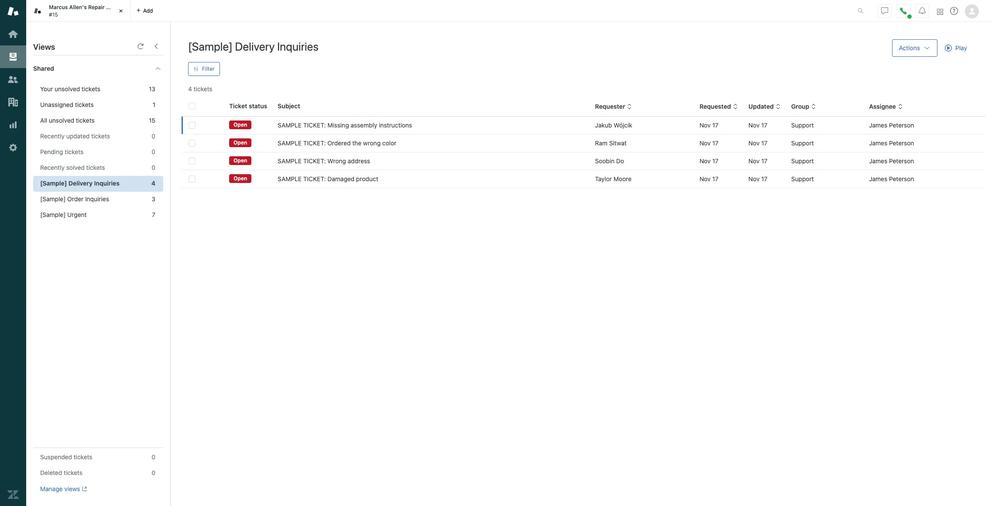 Task type: locate. For each thing, give the bounding box(es) containing it.
tickets up deleted tickets
[[74, 453, 92, 461]]

sample ticket: ordered the wrong color
[[278, 139, 397, 147]]

sample ticket: wrong address
[[278, 157, 370, 165]]

sample ticket: ordered the wrong color link
[[278, 139, 397, 148]]

the
[[353, 139, 362, 147]]

3 row from the top
[[182, 152, 986, 170]]

peterson
[[890, 121, 915, 129], [890, 139, 915, 147], [890, 157, 915, 165], [890, 175, 915, 183]]

tab
[[26, 0, 131, 22]]

[sample] down recently solved tickets
[[40, 180, 67, 187]]

tickets down your unsolved tickets
[[75, 101, 94, 108]]

1 vertical spatial 4
[[151, 180, 156, 187]]

2 james from the top
[[870, 139, 888, 147]]

4 sample from the top
[[278, 175, 302, 183]]

[sample] order inquiries
[[40, 195, 109, 203]]

recently
[[40, 132, 65, 140], [40, 164, 65, 171]]

3 peterson from the top
[[890, 157, 915, 165]]

ram
[[596, 139, 608, 147]]

product
[[356, 175, 379, 183]]

tickets down shared dropdown button
[[82, 85, 100, 93]]

updated button
[[749, 103, 781, 111]]

0
[[152, 132, 156, 140], [152, 148, 156, 156], [152, 164, 156, 171], [152, 453, 156, 461], [152, 469, 156, 477]]

0 vertical spatial [sample] delivery inquiries
[[188, 40, 319, 53]]

[sample] for 4
[[40, 180, 67, 187]]

ticket: for damaged
[[304, 175, 326, 183]]

inquiries for 4
[[94, 180, 120, 187]]

filter button
[[188, 62, 220, 76]]

unsolved
[[55, 85, 80, 93], [49, 117, 74, 124]]

2 0 from the top
[[152, 148, 156, 156]]

updated
[[66, 132, 90, 140]]

zendesk support image
[[7, 6, 19, 17]]

4 james peterson from the top
[[870, 175, 915, 183]]

support
[[792, 121, 815, 129], [792, 139, 815, 147], [792, 157, 815, 165], [792, 175, 815, 183]]

sample for sample ticket: damaged product
[[278, 175, 302, 183]]

row containing sample ticket: damaged product
[[182, 170, 986, 188]]

assignee
[[870, 103, 897, 110]]

3 james peterson from the top
[[870, 157, 915, 165]]

3 0 from the top
[[152, 164, 156, 171]]

1 sample from the top
[[278, 121, 302, 129]]

delivery
[[235, 40, 275, 53], [69, 180, 93, 187]]

sitwat
[[610, 139, 627, 147]]

wrong
[[363, 139, 381, 147]]

views image
[[7, 51, 19, 62]]

1 james peterson from the top
[[870, 121, 915, 129]]

updated
[[749, 103, 774, 110]]

order
[[67, 195, 84, 203]]

1 vertical spatial inquiries
[[94, 180, 120, 187]]

0 horizontal spatial 4
[[151, 180, 156, 187]]

tab containing marcus allen's repair ticket
[[26, 0, 131, 22]]

1 open from the top
[[234, 122, 247, 128]]

jakub wójcik
[[596, 121, 633, 129]]

1 recently from the top
[[40, 132, 65, 140]]

ticket: for wrong
[[304, 157, 326, 165]]

4 peterson from the top
[[890, 175, 915, 183]]

unassigned tickets
[[40, 101, 94, 108]]

1 vertical spatial unsolved
[[49, 117, 74, 124]]

play button
[[938, 39, 975, 57]]

[sample] left urgent
[[40, 211, 66, 218]]

customers image
[[7, 74, 19, 85]]

suspended tickets
[[40, 453, 92, 461]]

shared heading
[[26, 55, 170, 82]]

0 horizontal spatial delivery
[[69, 180, 93, 187]]

ticket: down sample ticket: wrong address link
[[304, 175, 326, 183]]

row up ram
[[182, 117, 986, 134]]

1 vertical spatial recently
[[40, 164, 65, 171]]

0 vertical spatial ticket
[[106, 4, 122, 11]]

ticket:
[[304, 121, 326, 129], [304, 139, 326, 147], [304, 157, 326, 165], [304, 175, 326, 183]]

close image
[[117, 7, 125, 15]]

2 sample from the top
[[278, 139, 302, 147]]

recently solved tickets
[[40, 164, 105, 171]]

3 james from the top
[[870, 157, 888, 165]]

2 row from the top
[[182, 134, 986, 152]]

2 recently from the top
[[40, 164, 65, 171]]

ticket
[[106, 4, 122, 11], [229, 102, 247, 110]]

recently down pending
[[40, 164, 65, 171]]

ticket right repair
[[106, 4, 122, 11]]

main element
[[0, 0, 26, 506]]

3 ticket: from the top
[[304, 157, 326, 165]]

james peterson
[[870, 121, 915, 129], [870, 139, 915, 147], [870, 157, 915, 165], [870, 175, 915, 183]]

address
[[348, 157, 370, 165]]

1 horizontal spatial [sample] delivery inquiries
[[188, 40, 319, 53]]

2 ticket: from the top
[[304, 139, 326, 147]]

ticket: up sample ticket: wrong address
[[304, 139, 326, 147]]

0 vertical spatial unsolved
[[55, 85, 80, 93]]

[sample] urgent
[[40, 211, 87, 218]]

2 vertical spatial inquiries
[[85, 195, 109, 203]]

pending
[[40, 148, 63, 156]]

4 0 from the top
[[152, 453, 156, 461]]

1 ticket: from the top
[[304, 121, 326, 129]]

row containing sample ticket: wrong address
[[182, 152, 986, 170]]

recently up pending
[[40, 132, 65, 140]]

1 horizontal spatial 4
[[188, 85, 192, 93]]

1 0 from the top
[[152, 132, 156, 140]]

row
[[182, 117, 986, 134], [182, 134, 986, 152], [182, 152, 986, 170], [182, 170, 986, 188]]

ram sitwat
[[596, 139, 627, 147]]

[sample] up "[sample] urgent"
[[40, 195, 66, 203]]

0 horizontal spatial ticket
[[106, 4, 122, 11]]

2 support from the top
[[792, 139, 815, 147]]

requester
[[596, 103, 626, 110]]

1 horizontal spatial delivery
[[235, 40, 275, 53]]

5 0 from the top
[[152, 469, 156, 477]]

tabs tab list
[[26, 0, 849, 22]]

subject
[[278, 102, 300, 110]]

nov 17
[[700, 121, 719, 129], [749, 121, 768, 129], [700, 139, 719, 147], [749, 139, 768, 147], [700, 157, 719, 165], [749, 157, 768, 165], [700, 175, 719, 183], [749, 175, 768, 183]]

wójcik
[[614, 121, 633, 129]]

0 vertical spatial 4
[[188, 85, 192, 93]]

unsolved up unassigned tickets
[[55, 85, 80, 93]]

4 up 3
[[151, 180, 156, 187]]

1 row from the top
[[182, 117, 986, 134]]

3
[[152, 195, 156, 203]]

group button
[[792, 103, 817, 111]]

sample ticket: missing assembly instructions
[[278, 121, 412, 129]]

0 for suspended tickets
[[152, 453, 156, 461]]

unassigned
[[40, 101, 73, 108]]

0 for pending tickets
[[152, 148, 156, 156]]

inquiries
[[277, 40, 319, 53], [94, 180, 120, 187], [85, 195, 109, 203]]

urgent
[[67, 211, 87, 218]]

ticket inside marcus allen's repair ticket #15
[[106, 4, 122, 11]]

group
[[792, 103, 810, 110]]

zendesk products image
[[938, 9, 944, 15]]

4 row from the top
[[182, 170, 986, 188]]

3 sample from the top
[[278, 157, 302, 165]]

1 vertical spatial [sample] delivery inquiries
[[40, 180, 120, 187]]

row down ram
[[182, 152, 986, 170]]

nov
[[700, 121, 711, 129], [749, 121, 760, 129], [700, 139, 711, 147], [749, 139, 760, 147], [700, 157, 711, 165], [749, 157, 760, 165], [700, 175, 711, 183], [749, 175, 760, 183]]

shared
[[33, 65, 54, 72]]

views
[[33, 42, 55, 52]]

4 tickets
[[188, 85, 213, 93]]

tickets down filter button
[[194, 85, 213, 93]]

1 james from the top
[[870, 121, 888, 129]]

all unsolved tickets
[[40, 117, 95, 124]]

recently for recently solved tickets
[[40, 164, 65, 171]]

tickets down recently updated tickets
[[65, 148, 84, 156]]

organizations image
[[7, 97, 19, 108]]

row down jakub
[[182, 134, 986, 152]]

[sample] delivery inquiries
[[188, 40, 319, 53], [40, 180, 120, 187]]

requested button
[[700, 103, 739, 111]]

ticket: left missing
[[304, 121, 326, 129]]

row down soobin
[[182, 170, 986, 188]]

assignee button
[[870, 103, 904, 111]]

deleted tickets
[[40, 469, 83, 477]]

ticket: left wrong
[[304, 157, 326, 165]]

4 ticket: from the top
[[304, 175, 326, 183]]

[sample]
[[188, 40, 233, 53], [40, 180, 67, 187], [40, 195, 66, 203], [40, 211, 66, 218]]

1 vertical spatial ticket
[[229, 102, 247, 110]]

tickets
[[82, 85, 100, 93], [194, 85, 213, 93], [75, 101, 94, 108], [76, 117, 95, 124], [91, 132, 110, 140], [65, 148, 84, 156], [86, 164, 105, 171], [74, 453, 92, 461], [64, 469, 83, 477]]

soobin do
[[596, 157, 625, 165]]

ticket left the status
[[229, 102, 247, 110]]

unsolved down "unassigned"
[[49, 117, 74, 124]]

sample for sample ticket: ordered the wrong color
[[278, 139, 302, 147]]

4 support from the top
[[792, 175, 815, 183]]

0 vertical spatial recently
[[40, 132, 65, 140]]

4 down filter button
[[188, 85, 192, 93]]

[sample] for 7
[[40, 211, 66, 218]]

button displays agent's chat status as invisible. image
[[882, 7, 889, 14]]

marcus allen's repair ticket #15
[[49, 4, 122, 18]]

pending tickets
[[40, 148, 84, 156]]

sample
[[278, 121, 302, 129], [278, 139, 302, 147], [278, 157, 302, 165], [278, 175, 302, 183]]

7
[[152, 211, 156, 218]]

row containing sample ticket: missing assembly instructions
[[182, 117, 986, 134]]

1 horizontal spatial ticket
[[229, 102, 247, 110]]

17
[[713, 121, 719, 129], [762, 121, 768, 129], [713, 139, 719, 147], [762, 139, 768, 147], [713, 157, 719, 165], [762, 157, 768, 165], [713, 175, 719, 183], [762, 175, 768, 183]]

requested
[[700, 103, 732, 110]]

open
[[234, 122, 247, 128], [234, 139, 247, 146], [234, 157, 247, 164], [234, 175, 247, 182]]

tickets right solved
[[86, 164, 105, 171]]



Task type: vqa. For each thing, say whether or not it's contained in the screenshot.


Task type: describe. For each thing, give the bounding box(es) containing it.
play
[[956, 44, 968, 52]]

unsolved for your
[[55, 85, 80, 93]]

tickets right the updated
[[91, 132, 110, 140]]

0 vertical spatial inquiries
[[277, 40, 319, 53]]

repair
[[88, 4, 105, 11]]

sample ticket: missing assembly instructions link
[[278, 121, 412, 130]]

marcus
[[49, 4, 68, 11]]

all
[[40, 117, 47, 124]]

ticket status
[[229, 102, 267, 110]]

0 horizontal spatial [sample] delivery inquiries
[[40, 180, 120, 187]]

taylor moore
[[596, 175, 632, 183]]

15
[[149, 117, 156, 124]]

admin image
[[7, 142, 19, 153]]

tickets up the updated
[[76, 117, 95, 124]]

0 for recently solved tickets
[[152, 164, 156, 171]]

manage views
[[40, 485, 80, 493]]

recently for recently updated tickets
[[40, 132, 65, 140]]

allen's
[[69, 4, 87, 11]]

sample ticket: damaged product
[[278, 175, 379, 183]]

your
[[40, 85, 53, 93]]

ticket: for missing
[[304, 121, 326, 129]]

0 for recently updated tickets
[[152, 132, 156, 140]]

suspended
[[40, 453, 72, 461]]

missing
[[328, 121, 349, 129]]

0 vertical spatial delivery
[[235, 40, 275, 53]]

1 vertical spatial delivery
[[69, 180, 93, 187]]

status
[[249, 102, 267, 110]]

inquiries for 3
[[85, 195, 109, 203]]

color
[[383, 139, 397, 147]]

zendesk image
[[7, 489, 19, 501]]

4 for 4
[[151, 180, 156, 187]]

manage
[[40, 485, 63, 493]]

(opens in a new tab) image
[[80, 487, 87, 492]]

reporting image
[[7, 119, 19, 131]]

shared button
[[26, 55, 146, 82]]

get started image
[[7, 28, 19, 40]]

sample ticket: wrong address link
[[278, 157, 370, 166]]

assembly
[[351, 121, 378, 129]]

refresh views pane image
[[137, 43, 144, 50]]

3 open from the top
[[234, 157, 247, 164]]

ticket: for ordered
[[304, 139, 326, 147]]

soobin
[[596, 157, 615, 165]]

ordered
[[328, 139, 351, 147]]

recently updated tickets
[[40, 132, 110, 140]]

requester button
[[596, 103, 633, 111]]

your unsolved tickets
[[40, 85, 100, 93]]

jakub
[[596, 121, 613, 129]]

manage views link
[[40, 485, 87, 493]]

taylor
[[596, 175, 612, 183]]

add button
[[131, 0, 158, 21]]

collapse views pane image
[[153, 43, 160, 50]]

2 open from the top
[[234, 139, 247, 146]]

tickets up views
[[64, 469, 83, 477]]

moore
[[614, 175, 632, 183]]

filter
[[202, 66, 215, 72]]

2 peterson from the top
[[890, 139, 915, 147]]

[sample] for 3
[[40, 195, 66, 203]]

3 support from the top
[[792, 157, 815, 165]]

get help image
[[951, 7, 959, 15]]

0 for deleted tickets
[[152, 469, 156, 477]]

actions button
[[893, 39, 938, 57]]

4 for 4 tickets
[[188, 85, 192, 93]]

sample ticket: damaged product link
[[278, 175, 379, 183]]

damaged
[[328, 175, 355, 183]]

13
[[149, 85, 156, 93]]

4 open from the top
[[234, 175, 247, 182]]

row containing sample ticket: ordered the wrong color
[[182, 134, 986, 152]]

deleted
[[40, 469, 62, 477]]

instructions
[[379, 121, 412, 129]]

1 support from the top
[[792, 121, 815, 129]]

views
[[64, 485, 80, 493]]

unsolved for all
[[49, 117, 74, 124]]

actions
[[900, 44, 921, 52]]

solved
[[66, 164, 85, 171]]

#15
[[49, 11, 58, 18]]

add
[[143, 7, 153, 14]]

2 james peterson from the top
[[870, 139, 915, 147]]

[sample] up filter
[[188, 40, 233, 53]]

do
[[617, 157, 625, 165]]

4 james from the top
[[870, 175, 888, 183]]

1 peterson from the top
[[890, 121, 915, 129]]

sample for sample ticket: missing assembly instructions
[[278, 121, 302, 129]]

1
[[153, 101, 156, 108]]

sample for sample ticket: wrong address
[[278, 157, 302, 165]]

notifications image
[[920, 7, 927, 14]]

wrong
[[328, 157, 346, 165]]



